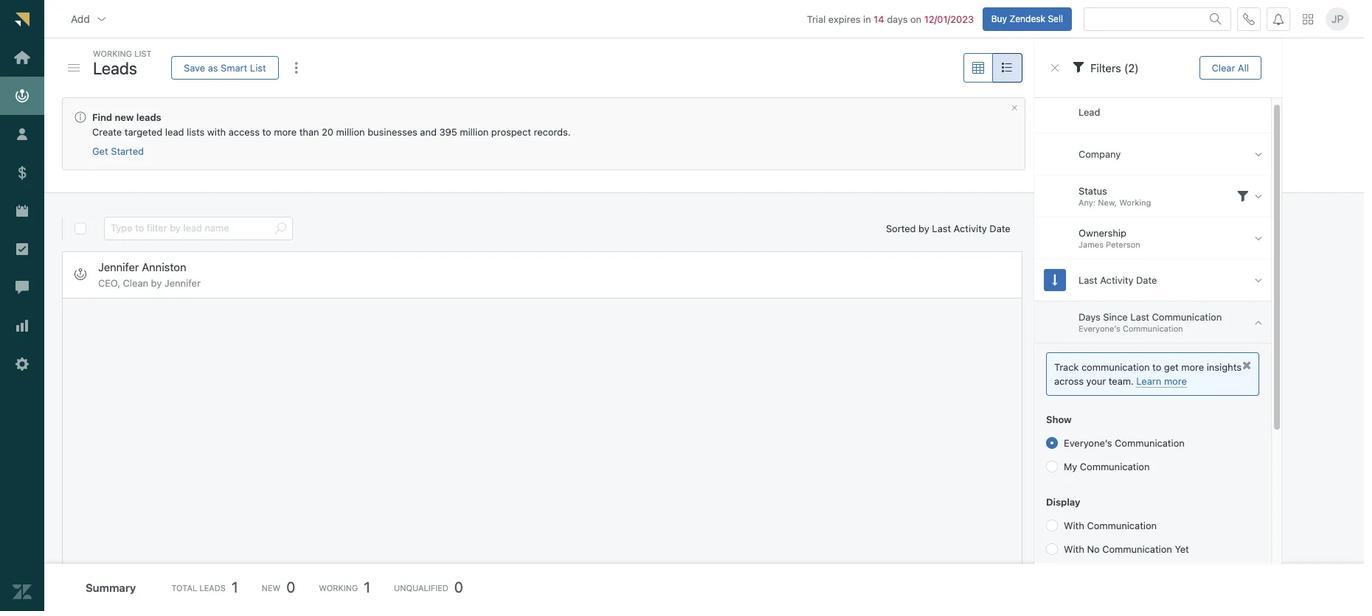 Task type: vqa. For each thing, say whether or not it's contained in the screenshot.
API for Zendesk API
no



Task type: locate. For each thing, give the bounding box(es) containing it.
0 vertical spatial activity
[[954, 223, 987, 234]]

million
[[336, 126, 365, 138], [460, 126, 489, 138]]

1 horizontal spatial leads
[[199, 583, 226, 593]]

with for with no communication yet
[[1064, 544, 1084, 556]]

last activity date
[[1078, 274, 1157, 286]]

1 vertical spatial more
[[1181, 362, 1204, 373]]

1 vertical spatial leads
[[199, 583, 226, 593]]

1 horizontal spatial jennifer
[[164, 277, 201, 289]]

Type to filter by lead name field
[[111, 218, 269, 240]]

1 horizontal spatial million
[[460, 126, 489, 138]]

1 vertical spatial date
[[1136, 274, 1157, 286]]

to inside find new leads create targeted lead lists with access to more than 20 million businesses and 395 million prospect records.
[[262, 126, 271, 138]]

1 horizontal spatial last
[[1078, 274, 1097, 286]]

working inside working 1
[[319, 583, 358, 593]]

started
[[111, 146, 144, 157]]

cancel image
[[1049, 62, 1061, 74]]

show
[[1046, 414, 1071, 426]]

0 horizontal spatial activity
[[954, 223, 987, 234]]

list
[[134, 49, 152, 58], [250, 62, 266, 73]]

0 right new
[[286, 579, 295, 596]]

0 vertical spatial date
[[990, 223, 1011, 234]]

more inside track communication to get more insights across your team.
[[1181, 362, 1204, 373]]

0 horizontal spatial 1
[[232, 579, 238, 596]]

smart
[[221, 62, 247, 73]]

1 horizontal spatial to
[[1152, 362, 1161, 373]]

to right access
[[262, 126, 271, 138]]

save as smart list
[[184, 62, 266, 73]]

1 horizontal spatial working
[[319, 583, 358, 593]]

add button
[[59, 4, 119, 34]]

1 left unqualified
[[364, 579, 370, 596]]

calls image
[[1243, 13, 1255, 25]]

working inside 'working list leads'
[[93, 49, 132, 58]]

more right the get
[[1181, 362, 1204, 373]]

by
[[919, 223, 929, 234], [151, 277, 162, 289]]

more
[[274, 126, 297, 138], [1181, 362, 1204, 373], [1164, 375, 1187, 387]]

communication down since
[[1123, 324, 1183, 334]]

everyone's
[[1078, 324, 1120, 334], [1064, 438, 1112, 449]]

with down display
[[1064, 520, 1084, 532]]

0 vertical spatial list
[[134, 49, 152, 58]]

million right 20
[[336, 126, 365, 138]]

0 vertical spatial by
[[919, 223, 929, 234]]

0 horizontal spatial last
[[932, 223, 951, 234]]

working right the new 0
[[319, 583, 358, 593]]

0 vertical spatial last
[[932, 223, 951, 234]]

bell image
[[1273, 13, 1284, 25]]

0 for unqualified 0
[[454, 579, 463, 596]]

filters
[[1090, 61, 1121, 74]]

with for with communication
[[1064, 520, 1084, 532]]

leads right handler icon
[[93, 58, 137, 78]]

everyone's up my at the bottom right of the page
[[1064, 438, 1112, 449]]

0 horizontal spatial leads
[[93, 58, 137, 78]]

0 right unqualified
[[454, 579, 463, 596]]

jennifer anniston ceo, clean by jennifer
[[98, 260, 201, 289]]

1 vertical spatial everyone's
[[1064, 438, 1112, 449]]

1 horizontal spatial filter fill image
[[1237, 190, 1249, 202]]

zendesk products image
[[1303, 14, 1313, 24]]

cancel image
[[1011, 104, 1019, 112]]

1 vertical spatial by
[[151, 277, 162, 289]]

as
[[208, 62, 218, 73]]

more left than
[[274, 126, 297, 138]]

clear
[[1212, 62, 1235, 73]]

working right the new,
[[1119, 198, 1151, 208]]

0 vertical spatial filter fill image
[[1073, 61, 1084, 73]]

get
[[92, 146, 108, 157]]

0 vertical spatial more
[[274, 126, 297, 138]]

2 horizontal spatial working
[[1119, 198, 1151, 208]]

by right sorted
[[919, 223, 929, 234]]

working inside status any: new, working
[[1119, 198, 1151, 208]]

last inside "days since last communication everyone's communication"
[[1130, 311, 1149, 323]]

1 vertical spatial to
[[1152, 362, 1161, 373]]

1 vertical spatial last
[[1078, 274, 1097, 286]]

access
[[229, 126, 260, 138]]

get started
[[92, 146, 144, 157]]

0 horizontal spatial 0
[[286, 579, 295, 596]]

unqualified 0
[[394, 579, 463, 596]]

0 horizontal spatial list
[[134, 49, 152, 58]]

your
[[1086, 375, 1106, 387]]

list up leads
[[134, 49, 152, 58]]

days
[[887, 13, 908, 25]]

with no communication yet
[[1064, 544, 1189, 556]]

working for leads
[[93, 49, 132, 58]]

team.
[[1109, 375, 1134, 387]]

0 horizontal spatial working
[[93, 49, 132, 58]]

0 vertical spatial to
[[262, 126, 271, 138]]

add
[[71, 12, 90, 25]]

my
[[1064, 461, 1077, 473]]

everyone's down days
[[1078, 324, 1120, 334]]

2 angle down image from the top
[[1255, 190, 1262, 203]]

with left no
[[1064, 544, 1084, 556]]

yet
[[1175, 544, 1189, 556]]

communication up the get
[[1152, 311, 1222, 323]]

1 with from the top
[[1064, 520, 1084, 532]]

communication up the my communication
[[1115, 438, 1185, 449]]

zendesk
[[1010, 13, 1045, 24]]

with
[[207, 126, 226, 138]]

leads right total
[[199, 583, 226, 593]]

12/01/2023
[[924, 13, 974, 25]]

0 horizontal spatial million
[[336, 126, 365, 138]]

2 horizontal spatial last
[[1130, 311, 1149, 323]]

working for 1
[[319, 583, 358, 593]]

learn more
[[1136, 375, 1187, 387]]

leads inside total leads 1
[[199, 583, 226, 593]]

angle down image
[[1255, 148, 1262, 160], [1255, 190, 1262, 203]]

any:
[[1078, 198, 1095, 208]]

2 0 from the left
[[454, 579, 463, 596]]

1 vertical spatial angle down image
[[1255, 274, 1262, 287]]

0 vertical spatial working
[[93, 49, 132, 58]]

and
[[420, 126, 437, 138]]

since
[[1103, 311, 1128, 323]]

with
[[1064, 520, 1084, 532], [1064, 544, 1084, 556]]

get
[[1164, 362, 1179, 373]]

by inside the jennifer anniston ceo, clean by jennifer
[[151, 277, 162, 289]]

1 horizontal spatial 0
[[454, 579, 463, 596]]

search image
[[1210, 13, 1222, 25]]

find new leads create targeted lead lists with access to more than 20 million businesses and 395 million prospect records.
[[92, 111, 571, 138]]

filter fill image
[[1073, 61, 1084, 73], [1237, 190, 1249, 202]]

0 vertical spatial jennifer
[[98, 260, 139, 273]]

unqualified
[[394, 583, 448, 593]]

1 million from the left
[[336, 126, 365, 138]]

info image
[[75, 111, 86, 123]]

working
[[93, 49, 132, 58], [1119, 198, 1151, 208], [319, 583, 358, 593]]

last for by
[[932, 223, 951, 234]]

last right long arrow down icon
[[1078, 274, 1097, 286]]

0 horizontal spatial to
[[262, 126, 271, 138]]

leads inside 'working list leads'
[[93, 58, 137, 78]]

1 vertical spatial with
[[1064, 544, 1084, 556]]

activity
[[954, 223, 987, 234], [1100, 274, 1133, 286]]

1 vertical spatial list
[[250, 62, 266, 73]]

1 horizontal spatial 1
[[364, 579, 370, 596]]

status
[[1078, 185, 1107, 197]]

chevron down image
[[96, 13, 108, 25]]

activity right sorted
[[954, 223, 987, 234]]

1 left new
[[232, 579, 238, 596]]

handler image
[[68, 64, 80, 71]]

clear all button
[[1199, 56, 1261, 80]]

my communication
[[1064, 461, 1150, 473]]

0 vertical spatial angle down image
[[1255, 232, 1262, 245]]

0 vertical spatial everyone's
[[1078, 324, 1120, 334]]

0 horizontal spatial jennifer
[[98, 260, 139, 273]]

ownership james peterson
[[1078, 227, 1140, 250]]

1 vertical spatial activity
[[1100, 274, 1133, 286]]

1 angle down image from the top
[[1255, 148, 1262, 160]]

clear all
[[1212, 62, 1249, 73]]

list right smart
[[250, 62, 266, 73]]

1 horizontal spatial by
[[919, 223, 929, 234]]

jennifer up ceo,
[[98, 260, 139, 273]]

everyone's communication
[[1064, 438, 1185, 449]]

communication
[[1152, 311, 1222, 323], [1123, 324, 1183, 334], [1115, 438, 1185, 449], [1080, 461, 1150, 473], [1087, 520, 1157, 532], [1102, 544, 1172, 556]]

0 vertical spatial angle down image
[[1255, 148, 1262, 160]]

last right sorted
[[932, 223, 951, 234]]

jennifer
[[98, 260, 139, 273], [164, 277, 201, 289]]

save as smart list button
[[171, 56, 279, 80]]

long arrow down image
[[1052, 274, 1057, 287]]

communication up the with no communication yet
[[1087, 520, 1157, 532]]

jennifer down anniston at the left
[[164, 277, 201, 289]]

0 horizontal spatial by
[[151, 277, 162, 289]]

0 vertical spatial leads
[[93, 58, 137, 78]]

2 vertical spatial working
[[319, 583, 358, 593]]

2 vertical spatial last
[[1130, 311, 1149, 323]]

leads
[[93, 58, 137, 78], [199, 583, 226, 593]]

by down anniston at the left
[[151, 277, 162, 289]]

2 with from the top
[[1064, 544, 1084, 556]]

0 vertical spatial with
[[1064, 520, 1084, 532]]

last right since
[[1130, 311, 1149, 323]]

0 horizontal spatial date
[[990, 223, 1011, 234]]

angle down image
[[1255, 232, 1262, 245], [1255, 274, 1262, 287]]

1 vertical spatial working
[[1119, 198, 1151, 208]]

1 vertical spatial angle down image
[[1255, 190, 1262, 203]]

trial expires in 14 days on 12/01/2023
[[807, 13, 974, 25]]

million right 395
[[460, 126, 489, 138]]

1 vertical spatial filter fill image
[[1237, 190, 1249, 202]]

more down the get
[[1164, 375, 1187, 387]]

1 0 from the left
[[286, 579, 295, 596]]

lead
[[165, 126, 184, 138]]

new,
[[1098, 198, 1117, 208]]

across
[[1054, 375, 1084, 387]]

buy
[[991, 13, 1007, 24]]

working down chevron down image
[[93, 49, 132, 58]]

to left the get
[[1152, 362, 1161, 373]]

activity down the peterson
[[1100, 274, 1133, 286]]

1 horizontal spatial list
[[250, 62, 266, 73]]



Task type: describe. For each thing, give the bounding box(es) containing it.
learn
[[1136, 375, 1161, 387]]

to inside track communication to get more insights across your team.
[[1152, 362, 1161, 373]]

2 vertical spatial more
[[1164, 375, 1187, 387]]

learn more link
[[1136, 375, 1187, 388]]

businesses
[[368, 126, 417, 138]]

leads image
[[75, 269, 86, 280]]

company
[[1078, 148, 1121, 160]]

sell
[[1048, 13, 1063, 24]]

days since last communication everyone's communication
[[1078, 311, 1222, 334]]

0 for new 0
[[286, 579, 295, 596]]

expires
[[828, 13, 861, 25]]

list inside 'working list leads'
[[134, 49, 152, 58]]

lead
[[1078, 106, 1100, 118]]

new
[[262, 583, 280, 593]]

list inside save as smart list button
[[250, 62, 266, 73]]

save
[[184, 62, 205, 73]]

last for since
[[1130, 311, 1149, 323]]

total
[[171, 583, 197, 593]]

2 1 from the left
[[364, 579, 370, 596]]

395
[[439, 126, 457, 138]]

sorted by last activity date
[[886, 223, 1011, 234]]

communication down with communication
[[1102, 544, 1172, 556]]

1 1 from the left
[[232, 579, 238, 596]]

peterson
[[1106, 240, 1140, 250]]

jennifer anniston link
[[98, 260, 186, 274]]

status any: new, working
[[1078, 185, 1151, 208]]

targeted
[[125, 126, 163, 138]]

20
[[322, 126, 333, 138]]

buy zendesk sell
[[991, 13, 1063, 24]]

ownership
[[1078, 227, 1126, 239]]

prospect
[[491, 126, 531, 138]]

(2)
[[1124, 61, 1139, 74]]

leads
[[136, 111, 161, 123]]

all
[[1238, 62, 1249, 73]]

angle up image
[[1255, 316, 1262, 329]]

new 0
[[262, 579, 295, 596]]

clean
[[123, 277, 148, 289]]

14
[[874, 13, 884, 25]]

2 angle down image from the top
[[1255, 274, 1262, 287]]

ceo,
[[98, 277, 120, 289]]

records.
[[534, 126, 571, 138]]

1 horizontal spatial activity
[[1100, 274, 1133, 286]]

get started link
[[92, 146, 144, 158]]

buy zendesk sell button
[[982, 7, 1072, 31]]

with communication
[[1064, 520, 1157, 532]]

2 million from the left
[[460, 126, 489, 138]]

sorted
[[886, 223, 916, 234]]

lists
[[187, 126, 205, 138]]

track
[[1054, 362, 1079, 373]]

in
[[863, 13, 871, 25]]

filters (2)
[[1090, 61, 1139, 74]]

display
[[1046, 497, 1080, 508]]

create
[[92, 126, 122, 138]]

find
[[92, 111, 112, 123]]

new
[[115, 111, 134, 123]]

than
[[299, 126, 319, 138]]

summary
[[86, 581, 136, 595]]

track communication to get more insights across your team.
[[1054, 362, 1241, 387]]

remove image
[[1242, 359, 1251, 371]]

1 angle down image from the top
[[1255, 232, 1262, 245]]

working list leads
[[93, 49, 152, 78]]

jp
[[1331, 12, 1344, 25]]

0 horizontal spatial filter fill image
[[1073, 61, 1084, 73]]

search image
[[274, 223, 286, 235]]

on
[[910, 13, 922, 25]]

insights
[[1207, 362, 1241, 373]]

more inside find new leads create targeted lead lists with access to more than 20 million businesses and 395 million prospect records.
[[274, 126, 297, 138]]

1 vertical spatial jennifer
[[164, 277, 201, 289]]

total leads 1
[[171, 579, 238, 596]]

james
[[1078, 240, 1103, 250]]

zendesk image
[[13, 583, 32, 602]]

communication
[[1081, 362, 1150, 373]]

days
[[1078, 311, 1100, 323]]

jp button
[[1326, 7, 1349, 31]]

overflow vertical fill image
[[290, 62, 302, 74]]

anniston
[[142, 260, 186, 273]]

communication down everyone's communication at the bottom right of page
[[1080, 461, 1150, 473]]

trial
[[807, 13, 826, 25]]

working 1
[[319, 579, 370, 596]]

1 horizontal spatial date
[[1136, 274, 1157, 286]]

everyone's inside "days since last communication everyone's communication"
[[1078, 324, 1120, 334]]

no
[[1087, 544, 1100, 556]]



